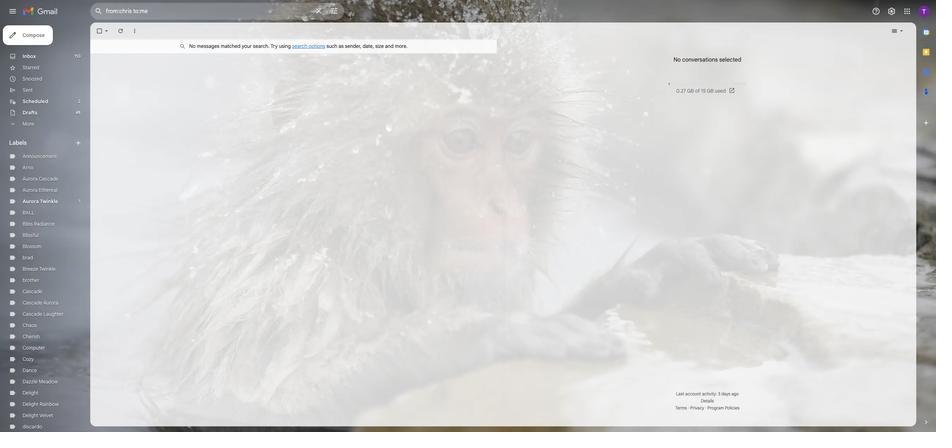Task type: vqa. For each thing, say whether or not it's contained in the screenshot.
the Breeze Twinkle link
yes



Task type: locate. For each thing, give the bounding box(es) containing it.
twinkle down ethereal
[[40, 199, 58, 205]]

1 vertical spatial twinkle
[[39, 266, 56, 273]]

meadow
[[39, 379, 58, 386]]

program
[[708, 406, 725, 411]]

1 vertical spatial no
[[674, 56, 681, 64]]

brad
[[23, 255, 33, 261]]

using
[[279, 43, 291, 49]]

support image
[[873, 7, 881, 16]]

discardo link
[[23, 424, 42, 431]]

delight down dazzle
[[23, 391, 38, 397]]

none checkbox inside no conversations selected main content
[[96, 28, 103, 35]]

cascade down brother
[[23, 289, 42, 295]]

gb right the "15"
[[708, 88, 714, 94]]

settings image
[[888, 7, 897, 16]]

1 delight from the top
[[23, 391, 38, 397]]

delight
[[23, 391, 38, 397], [23, 402, 38, 408], [23, 413, 38, 420]]

1 horizontal spatial no
[[674, 56, 681, 64]]

0 vertical spatial no
[[189, 43, 196, 49]]

ball
[[23, 210, 34, 216]]

2 vertical spatial delight
[[23, 413, 38, 420]]

aurora up aurora twinkle link
[[23, 187, 38, 194]]

2 delight from the top
[[23, 402, 38, 408]]

terms link
[[676, 406, 688, 411]]

cascade up ethereal
[[39, 176, 58, 182]]

tab list
[[917, 23, 937, 408]]

2
[[78, 99, 80, 104]]

twinkle
[[40, 199, 58, 205], [39, 266, 56, 273]]

2 · from the left
[[706, 406, 707, 411]]

used
[[716, 88, 727, 94]]

no messages matched your search. try using search options such as sender, date, size and more.
[[189, 43, 408, 49]]

ago
[[732, 392, 739, 397]]

snoozed link
[[23, 76, 42, 82]]

1 gb from the left
[[688, 88, 695, 94]]

dazzle
[[23, 379, 38, 386]]

of
[[696, 88, 700, 94]]

conversations
[[683, 56, 718, 64]]

1 horizontal spatial gb
[[708, 88, 714, 94]]

compose
[[23, 32, 45, 38]]

labels
[[9, 140, 27, 147]]

starred
[[23, 65, 39, 71]]

twinkle right breeze
[[39, 266, 56, 273]]

3 delight from the top
[[23, 413, 38, 420]]

announcement link
[[23, 153, 57, 160]]

no left messages
[[189, 43, 196, 49]]

Search mail text field
[[106, 8, 311, 15]]

None checkbox
[[96, 28, 103, 35]]

aurora
[[23, 176, 38, 182], [23, 187, 38, 194], [23, 199, 39, 205], [43, 300, 58, 307]]

last
[[677, 392, 685, 397]]

labels navigation
[[0, 23, 90, 433]]

no left conversations at right top
[[674, 56, 681, 64]]

rainbow
[[40, 402, 59, 408]]

· down details
[[706, 406, 707, 411]]

options
[[309, 43, 326, 49]]

and
[[385, 43, 394, 49]]

dance link
[[23, 368, 37, 374]]

gb
[[688, 88, 695, 94], [708, 88, 714, 94]]

breeze twinkle link
[[23, 266, 56, 273]]

bliss radiance
[[23, 221, 55, 228]]

privacy link
[[691, 406, 705, 411]]

activity:
[[703, 392, 718, 397]]

aurora twinkle
[[23, 199, 58, 205]]

program policies link
[[708, 406, 740, 411]]

·
[[689, 406, 690, 411], [706, 406, 707, 411]]

cascade link
[[23, 289, 42, 295]]

brad link
[[23, 255, 33, 261]]

twinkle for breeze twinkle
[[39, 266, 56, 273]]

0 vertical spatial delight
[[23, 391, 38, 397]]

cascade up chaos link
[[23, 312, 42, 318]]

cozy link
[[23, 357, 34, 363]]

None search field
[[90, 3, 344, 20]]

delight velvet
[[23, 413, 53, 420]]

delight down delight 'link'
[[23, 402, 38, 408]]

your
[[242, 43, 252, 49]]

aurora up "ball" link
[[23, 199, 39, 205]]

follow link to manage storage image
[[729, 88, 736, 95]]

as
[[339, 43, 344, 49]]

1 vertical spatial delight
[[23, 402, 38, 408]]

cascade down the cascade link
[[23, 300, 42, 307]]

privacy
[[691, 406, 705, 411]]

aurora for aurora cascade
[[23, 176, 38, 182]]

laughter
[[43, 312, 64, 318]]

0 horizontal spatial gb
[[688, 88, 695, 94]]

· right terms
[[689, 406, 690, 411]]

chaos
[[23, 323, 37, 329]]

0 horizontal spatial ·
[[689, 406, 690, 411]]

ethereal
[[39, 187, 57, 194]]

48
[[76, 110, 80, 115]]

try
[[271, 43, 278, 49]]

aurora cascade link
[[23, 176, 58, 182]]

cascade aurora link
[[23, 300, 58, 307]]

aurora twinkle link
[[23, 199, 58, 205]]

0 vertical spatial twinkle
[[40, 199, 58, 205]]

no for no conversations selected
[[674, 56, 681, 64]]

twinkle for aurora twinkle
[[40, 199, 58, 205]]

aurora down arno
[[23, 176, 38, 182]]

terms
[[676, 406, 688, 411]]

cherish
[[23, 334, 40, 341]]

blissful link
[[23, 233, 39, 239]]

dazzle meadow
[[23, 379, 58, 386]]

brother link
[[23, 278, 39, 284]]

1 horizontal spatial ·
[[706, 406, 707, 411]]

gb left the of
[[688, 88, 695, 94]]

aurora for aurora twinkle
[[23, 199, 39, 205]]

delight up the "discardo" 'link'
[[23, 413, 38, 420]]

0 horizontal spatial no
[[189, 43, 196, 49]]

radiance
[[34, 221, 55, 228]]

cascade
[[39, 176, 58, 182], [23, 289, 42, 295], [23, 300, 42, 307], [23, 312, 42, 318]]

search
[[292, 43, 308, 49]]

velvet
[[39, 413, 53, 420]]

such
[[327, 43, 338, 49]]



Task type: describe. For each thing, give the bounding box(es) containing it.
brother
[[23, 278, 39, 284]]

aurora ethereal link
[[23, 187, 57, 194]]

search options link
[[292, 43, 326, 49]]

search mail image
[[92, 5, 105, 18]]

dance
[[23, 368, 37, 374]]

inbox link
[[23, 53, 36, 60]]

aurora ethereal
[[23, 187, 57, 194]]

1
[[79, 199, 80, 204]]

details
[[702, 399, 715, 404]]

labels heading
[[9, 140, 75, 147]]

cascade for cascade aurora
[[23, 300, 42, 307]]

cherish link
[[23, 334, 40, 341]]

0.27
[[677, 88, 687, 94]]

breeze
[[23, 266, 38, 273]]

policies
[[726, 406, 740, 411]]

main menu image
[[8, 7, 17, 16]]

starred link
[[23, 65, 39, 71]]

inbox
[[23, 53, 36, 60]]

days
[[722, 392, 731, 397]]

no for no messages matched your search. try using search options such as sender, date, size and more.
[[189, 43, 196, 49]]

ball link
[[23, 210, 34, 216]]

sent link
[[23, 87, 33, 94]]

aurora up laughter
[[43, 300, 58, 307]]

cascade for the cascade link
[[23, 289, 42, 295]]

3
[[719, 392, 721, 397]]

more button
[[0, 119, 85, 130]]

selected
[[720, 56, 742, 64]]

arno
[[23, 165, 33, 171]]

cascade laughter
[[23, 312, 64, 318]]

details link
[[702, 399, 715, 404]]

110
[[74, 54, 80, 59]]

computer
[[23, 345, 45, 352]]

delight velvet link
[[23, 413, 53, 420]]

delight rainbow link
[[23, 402, 59, 408]]

snoozed
[[23, 76, 42, 82]]

advanced search options image
[[327, 4, 342, 18]]

blissful
[[23, 233, 39, 239]]

search.
[[253, 43, 270, 49]]

arno link
[[23, 165, 33, 171]]

more image
[[131, 28, 138, 35]]

15
[[702, 88, 706, 94]]

1 · from the left
[[689, 406, 690, 411]]

matched
[[221, 43, 241, 49]]

announcement
[[23, 153, 57, 160]]

date,
[[363, 43, 374, 49]]

0.27 gb of 15 gb used
[[677, 88, 727, 94]]

2 gb from the left
[[708, 88, 714, 94]]

refresh image
[[117, 28, 124, 35]]

size
[[376, 43, 384, 49]]

cascade aurora
[[23, 300, 58, 307]]

messages
[[197, 43, 220, 49]]

cascade for cascade laughter
[[23, 312, 42, 318]]

aurora for aurora ethereal
[[23, 187, 38, 194]]

drafts link
[[23, 110, 37, 116]]

more.
[[395, 43, 408, 49]]

bliss radiance link
[[23, 221, 55, 228]]

aurora cascade
[[23, 176, 58, 182]]

bliss
[[23, 221, 33, 228]]

blossom
[[23, 244, 42, 250]]

toggle split pane mode image
[[892, 28, 899, 35]]

compose button
[[3, 25, 53, 45]]

discardo
[[23, 424, 42, 431]]

no conversations selected
[[674, 56, 742, 64]]

account
[[686, 392, 702, 397]]

no conversations selected main content
[[90, 23, 917, 427]]

delight for delight velvet
[[23, 413, 38, 420]]

gmail image
[[23, 4, 61, 18]]

cozy
[[23, 357, 34, 363]]

clear search image
[[312, 4, 326, 18]]

delight link
[[23, 391, 38, 397]]

breeze twinkle
[[23, 266, 56, 273]]

sender,
[[345, 43, 362, 49]]

last account activity: 3 days ago details terms · privacy · program policies
[[676, 392, 740, 411]]

drafts
[[23, 110, 37, 116]]

delight for delight rainbow
[[23, 402, 38, 408]]

delight rainbow
[[23, 402, 59, 408]]

sent
[[23, 87, 33, 94]]

blossom link
[[23, 244, 42, 250]]

delight for delight 'link'
[[23, 391, 38, 397]]

dazzle meadow link
[[23, 379, 58, 386]]

more
[[23, 121, 34, 127]]

chaos link
[[23, 323, 37, 329]]



